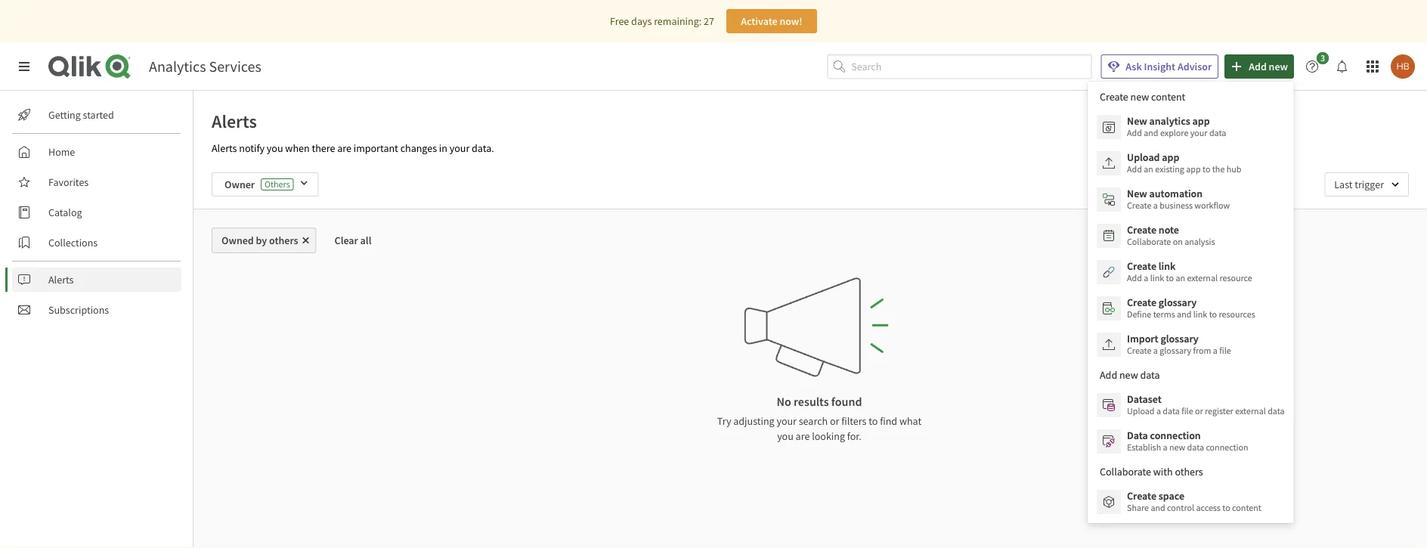 Task type: locate. For each thing, give the bounding box(es) containing it.
getting started link
[[12, 103, 181, 127]]

add inside "new analytics app add and explore your data"
[[1128, 127, 1143, 139]]

4 create from the top
[[1128, 296, 1157, 309]]

0 horizontal spatial new
[[1170, 442, 1186, 453]]

file
[[1220, 345, 1232, 357], [1182, 405, 1194, 417]]

0 vertical spatial your
[[1191, 127, 1208, 139]]

2 vertical spatial and
[[1151, 502, 1166, 514]]

new left analytics
[[1128, 114, 1148, 128]]

glossary
[[1159, 296, 1197, 309], [1161, 332, 1199, 346], [1160, 345, 1192, 357]]

automation
[[1150, 187, 1203, 200]]

create inside create glossary define terms and link to resources
[[1128, 296, 1157, 309]]

to left find
[[869, 414, 878, 428]]

and inside create space share and control access to content
[[1151, 502, 1166, 514]]

ask insight advisor
[[1126, 60, 1212, 73]]

data connection menu item
[[1088, 423, 1294, 460]]

to left resources
[[1210, 309, 1218, 320]]

file inside import glossary create a glossary from a file
[[1220, 345, 1232, 357]]

upload
[[1128, 150, 1160, 164], [1128, 405, 1155, 417]]

a inside dataset upload a data file or register external data
[[1157, 405, 1162, 417]]

1 vertical spatial your
[[450, 141, 470, 155]]

link inside create glossary define terms and link to resources
[[1194, 309, 1208, 320]]

1 vertical spatial new
[[1128, 187, 1148, 200]]

register
[[1205, 405, 1234, 417]]

or left "register"
[[1196, 405, 1204, 417]]

data inside "new analytics app add and explore your data"
[[1210, 127, 1227, 139]]

0 horizontal spatial or
[[830, 414, 840, 428]]

create left the space
[[1128, 489, 1157, 503]]

define
[[1128, 309, 1152, 320]]

1 vertical spatial you
[[777, 430, 794, 443]]

connection down "dataset" menu item
[[1151, 429, 1201, 442]]

2 new from the top
[[1128, 187, 1148, 200]]

new inside new automation create a business workflow
[[1128, 187, 1148, 200]]

home
[[48, 145, 75, 159]]

app right explore
[[1193, 114, 1210, 128]]

1 horizontal spatial an
[[1176, 272, 1186, 284]]

create inside new automation create a business workflow
[[1128, 200, 1152, 211]]

all
[[360, 234, 372, 247]]

data up the
[[1210, 127, 1227, 139]]

2 vertical spatial your
[[777, 414, 797, 428]]

create inside create link add a link to an external resource
[[1128, 259, 1157, 273]]

your
[[1191, 127, 1208, 139], [450, 141, 470, 155], [777, 414, 797, 428]]

a
[[1154, 200, 1158, 211], [1144, 272, 1149, 284], [1154, 345, 1158, 357], [1214, 345, 1218, 357], [1157, 405, 1162, 417], [1163, 442, 1168, 453]]

started
[[83, 108, 114, 122]]

subscriptions link
[[12, 298, 181, 322]]

1 vertical spatial external
[[1236, 405, 1266, 417]]

create glossary define terms and link to resources
[[1128, 296, 1256, 320]]

glossary for import glossary
[[1161, 332, 1199, 346]]

0 horizontal spatial your
[[450, 141, 470, 155]]

1 new from the top
[[1128, 114, 1148, 128]]

create left note
[[1128, 223, 1157, 237]]

to inside create glossary define terms and link to resources
[[1210, 309, 1218, 320]]

alerts left notify
[[212, 141, 237, 155]]

connection down "register"
[[1206, 442, 1249, 453]]

1 vertical spatial an
[[1176, 272, 1186, 284]]

glossary left from
[[1160, 345, 1192, 357]]

0 horizontal spatial file
[[1182, 405, 1194, 417]]

0 vertical spatial file
[[1220, 345, 1232, 357]]

an up create glossary define terms and link to resources
[[1176, 272, 1186, 284]]

a for automation
[[1154, 200, 1158, 211]]

establish
[[1128, 442, 1162, 453]]

upload down analytics
[[1128, 150, 1160, 164]]

0 horizontal spatial an
[[1144, 163, 1154, 175]]

create left business
[[1128, 200, 1152, 211]]

home link
[[12, 140, 181, 164]]

create for create glossary
[[1128, 296, 1157, 309]]

are inside no results found try adjusting your search or filters to find what you are looking for.
[[796, 430, 810, 443]]

upload inside dataset upload a data file or register external data
[[1128, 405, 1155, 417]]

link up terms
[[1151, 272, 1165, 284]]

create note collaborate on analysis
[[1128, 223, 1216, 248]]

and inside create glossary define terms and link to resources
[[1177, 309, 1192, 320]]

analytics
[[1150, 114, 1191, 128]]

alerts link
[[12, 268, 181, 292]]

create down define
[[1128, 345, 1152, 357]]

add
[[1249, 60, 1267, 73], [1128, 127, 1143, 139], [1128, 163, 1143, 175], [1128, 272, 1143, 284]]

3 create from the top
[[1128, 259, 1157, 273]]

and right share
[[1151, 502, 1166, 514]]

to inside upload app add an existing app to the hub
[[1203, 163, 1211, 175]]

6 create from the top
[[1128, 489, 1157, 503]]

are down search
[[796, 430, 810, 443]]

you
[[267, 141, 283, 155], [777, 430, 794, 443]]

1 upload from the top
[[1128, 150, 1160, 164]]

create space menu item
[[1088, 484, 1294, 520]]

data down "dataset" menu item
[[1188, 442, 1205, 453]]

app
[[1193, 114, 1210, 128], [1163, 150, 1180, 164], [1187, 163, 1201, 175]]

or inside no results found try adjusting your search or filters to find what you are looking for.
[[830, 414, 840, 428]]

getting
[[48, 108, 81, 122]]

menu
[[1088, 82, 1294, 523]]

create inside create note collaborate on analysis
[[1128, 223, 1157, 237]]

1 vertical spatial upload
[[1128, 405, 1155, 417]]

hub
[[1227, 163, 1242, 175]]

to for app
[[1203, 163, 1211, 175]]

there
[[312, 141, 335, 155]]

adjusting
[[734, 414, 775, 428]]

to
[[1203, 163, 1211, 175], [1167, 272, 1174, 284], [1210, 309, 1218, 320], [869, 414, 878, 428], [1223, 502, 1231, 514]]

1 vertical spatial and
[[1177, 309, 1192, 320]]

0 horizontal spatial external
[[1188, 272, 1218, 284]]

you left 'when'
[[267, 141, 283, 155]]

import glossary create a glossary from a file
[[1128, 332, 1232, 357]]

owned by others button
[[212, 228, 317, 253]]

1 horizontal spatial external
[[1236, 405, 1266, 417]]

alerts
[[212, 110, 257, 132], [212, 141, 237, 155], [48, 273, 74, 287]]

add inside dropdown button
[[1249, 60, 1267, 73]]

an
[[1144, 163, 1154, 175], [1176, 272, 1186, 284]]

your right in in the left top of the page
[[450, 141, 470, 155]]

favorites
[[48, 175, 89, 189]]

0 horizontal spatial you
[[267, 141, 283, 155]]

1 create from the top
[[1128, 200, 1152, 211]]

glossary down terms
[[1161, 332, 1199, 346]]

activate now! link
[[727, 9, 817, 33]]

file inside dataset upload a data file or register external data
[[1182, 405, 1194, 417]]

connection
[[1151, 429, 1201, 442], [1206, 442, 1249, 453]]

file up data connection establish a new data connection
[[1182, 405, 1194, 417]]

1 vertical spatial new
[[1170, 442, 1186, 453]]

a inside data connection establish a new data connection
[[1163, 442, 1168, 453]]

add left existing
[[1128, 163, 1143, 175]]

navigation pane element
[[0, 97, 193, 328]]

activate
[[741, 14, 778, 28]]

share
[[1128, 502, 1149, 514]]

import
[[1128, 332, 1159, 346]]

an left existing
[[1144, 163, 1154, 175]]

a left business
[[1154, 200, 1158, 211]]

your right explore
[[1191, 127, 1208, 139]]

2 upload from the top
[[1128, 405, 1155, 417]]

an inside create link add a link to an external resource
[[1176, 272, 1186, 284]]

dataset
[[1128, 392, 1162, 406]]

subscriptions
[[48, 303, 109, 317]]

a right establish
[[1163, 442, 1168, 453]]

favorites link
[[12, 170, 181, 194]]

data
[[1128, 429, 1149, 442]]

data right dataset
[[1163, 405, 1180, 417]]

a down 'collaborate'
[[1144, 272, 1149, 284]]

a inside create link add a link to an external resource
[[1144, 272, 1149, 284]]

0 vertical spatial alerts
[[212, 110, 257, 132]]

app right existing
[[1187, 163, 1201, 175]]

link down on
[[1159, 259, 1176, 273]]

0 vertical spatial you
[[267, 141, 283, 155]]

1 horizontal spatial file
[[1220, 345, 1232, 357]]

create inside create space share and control access to content
[[1128, 489, 1157, 503]]

advisor
[[1178, 60, 1212, 73]]

link up import glossary menu item
[[1194, 309, 1208, 320]]

1 vertical spatial are
[[796, 430, 810, 443]]

are
[[337, 141, 352, 155], [796, 430, 810, 443]]

by
[[256, 234, 267, 247]]

you down no
[[777, 430, 794, 443]]

0 vertical spatial external
[[1188, 272, 1218, 284]]

external for dataset
[[1236, 405, 1266, 417]]

explore
[[1161, 127, 1189, 139]]

add new
[[1249, 60, 1289, 73]]

0 horizontal spatial are
[[337, 141, 352, 155]]

what
[[900, 414, 922, 428]]

add right advisor
[[1249, 60, 1267, 73]]

to left the
[[1203, 163, 1211, 175]]

ask insight advisor button
[[1101, 54, 1219, 79]]

services
[[209, 57, 262, 76]]

glossary down "create link" menu item
[[1159, 296, 1197, 309]]

1 horizontal spatial are
[[796, 430, 810, 443]]

to up create glossary define terms and link to resources
[[1167, 272, 1174, 284]]

2 vertical spatial alerts
[[48, 273, 74, 287]]

create for create note
[[1128, 223, 1157, 237]]

add up define
[[1128, 272, 1143, 284]]

clear all
[[335, 234, 372, 247]]

analytics services element
[[149, 57, 262, 76]]

collections link
[[12, 231, 181, 255]]

resource
[[1220, 272, 1253, 284]]

or up looking
[[830, 414, 840, 428]]

0 vertical spatial are
[[337, 141, 352, 155]]

1 horizontal spatial your
[[777, 414, 797, 428]]

a down terms
[[1154, 345, 1158, 357]]

and right terms
[[1177, 309, 1192, 320]]

file right from
[[1220, 345, 1232, 357]]

add left analytics
[[1128, 127, 1143, 139]]

2 create from the top
[[1128, 223, 1157, 237]]

alerts inside navigation pane element
[[48, 273, 74, 287]]

external inside create link add a link to an external resource
[[1188, 272, 1218, 284]]

external inside dataset upload a data file or register external data
[[1236, 405, 1266, 417]]

external
[[1188, 272, 1218, 284], [1236, 405, 1266, 417]]

your down no
[[777, 414, 797, 428]]

external up create glossary define terms and link to resources
[[1188, 272, 1218, 284]]

2 horizontal spatial your
[[1191, 127, 1208, 139]]

1 vertical spatial file
[[1182, 405, 1194, 417]]

0 vertical spatial and
[[1144, 127, 1159, 139]]

new
[[1128, 114, 1148, 128], [1128, 187, 1148, 200]]

a inside new automation create a business workflow
[[1154, 200, 1158, 211]]

to inside create space share and control access to content
[[1223, 502, 1231, 514]]

create glossary menu item
[[1088, 290, 1294, 327]]

new left automation
[[1128, 187, 1148, 200]]

to right access
[[1223, 502, 1231, 514]]

glossary inside create glossary define terms and link to resources
[[1159, 296, 1197, 309]]

0 vertical spatial new
[[1128, 114, 1148, 128]]

owned by others
[[222, 234, 298, 247]]

0 vertical spatial upload
[[1128, 150, 1160, 164]]

new analytics app menu item
[[1088, 109, 1294, 145]]

new inside "new analytics app add and explore your data"
[[1128, 114, 1148, 128]]

0 vertical spatial an
[[1144, 163, 1154, 175]]

existing
[[1156, 163, 1185, 175]]

your inside no results found try adjusting your search or filters to find what you are looking for.
[[777, 414, 797, 428]]

a up establish
[[1157, 405, 1162, 417]]

1 horizontal spatial you
[[777, 430, 794, 443]]

0 horizontal spatial connection
[[1151, 429, 1201, 442]]

5 create from the top
[[1128, 345, 1152, 357]]

alerts up notify
[[212, 110, 257, 132]]

and left explore
[[1144, 127, 1159, 139]]

are right there
[[337, 141, 352, 155]]

alerts up subscriptions
[[48, 273, 74, 287]]

1 horizontal spatial or
[[1196, 405, 1204, 417]]

external right "register"
[[1236, 405, 1266, 417]]

upload up 'data' on the right bottom
[[1128, 405, 1155, 417]]

0 vertical spatial new
[[1269, 60, 1289, 73]]

and
[[1144, 127, 1159, 139], [1177, 309, 1192, 320], [1151, 502, 1166, 514]]

create link add a link to an external resource
[[1128, 259, 1253, 284]]

create up import
[[1128, 296, 1157, 309]]

1 horizontal spatial new
[[1269, 60, 1289, 73]]

create down 'collaborate'
[[1128, 259, 1157, 273]]

and inside "new analytics app add and explore your data"
[[1144, 127, 1159, 139]]

or
[[1196, 405, 1204, 417], [830, 414, 840, 428]]

dataset menu item
[[1088, 387, 1294, 423]]



Task type: describe. For each thing, give the bounding box(es) containing it.
to for space
[[1223, 502, 1231, 514]]

changes
[[401, 141, 437, 155]]

and for glossary
[[1177, 309, 1192, 320]]

create for create link
[[1128, 259, 1157, 273]]

others
[[269, 234, 298, 247]]

upload inside upload app add an existing app to the hub
[[1128, 150, 1160, 164]]

to inside no results found try adjusting your search or filters to find what you are looking for.
[[869, 414, 878, 428]]

analytics services
[[149, 57, 262, 76]]

activate now!
[[741, 14, 803, 28]]

data inside data connection establish a new data connection
[[1188, 442, 1205, 453]]

clear all button
[[323, 228, 384, 253]]

upload app menu item
[[1088, 145, 1294, 181]]

getting started
[[48, 108, 114, 122]]

content
[[1233, 502, 1262, 514]]

access
[[1197, 502, 1221, 514]]

1 vertical spatial alerts
[[212, 141, 237, 155]]

your inside "new analytics app add and explore your data"
[[1191, 127, 1208, 139]]

new for new analytics app
[[1128, 114, 1148, 128]]

glossary for create glossary
[[1159, 296, 1197, 309]]

27
[[704, 14, 715, 28]]

free
[[610, 14, 629, 28]]

new automation menu item
[[1088, 181, 1294, 218]]

try
[[718, 414, 732, 428]]

no
[[777, 394, 792, 409]]

collections
[[48, 236, 98, 250]]

filters
[[842, 414, 867, 428]]

searchbar element
[[828, 54, 1092, 79]]

create link menu item
[[1088, 254, 1294, 290]]

search
[[799, 414, 828, 428]]

and for analytics
[[1144, 127, 1159, 139]]

note
[[1159, 223, 1180, 237]]

new inside add new dropdown button
[[1269, 60, 1289, 73]]

now!
[[780, 14, 803, 28]]

or inside dataset upload a data file or register external data
[[1196, 405, 1204, 417]]

app down explore
[[1163, 150, 1180, 164]]

1 horizontal spatial connection
[[1206, 442, 1249, 453]]

business
[[1160, 200, 1193, 211]]

upload app add an existing app to the hub
[[1128, 150, 1242, 175]]

add inside upload app add an existing app to the hub
[[1128, 163, 1143, 175]]

space
[[1159, 489, 1185, 503]]

create space share and control access to content
[[1128, 489, 1262, 514]]

free days remaining: 27
[[610, 14, 715, 28]]

new inside data connection establish a new data connection
[[1170, 442, 1186, 453]]

you inside no results found try adjusting your search or filters to find what you are looking for.
[[777, 430, 794, 443]]

filters region
[[194, 160, 1428, 209]]

to for glossary
[[1210, 309, 1218, 320]]

looking
[[812, 430, 845, 443]]

new analytics app add and explore your data
[[1128, 114, 1227, 139]]

in
[[439, 141, 448, 155]]

a right from
[[1214, 345, 1218, 357]]

to inside create link add a link to an external resource
[[1167, 272, 1174, 284]]

notify
[[239, 141, 265, 155]]

data connection establish a new data connection
[[1128, 429, 1249, 453]]

menu containing new analytics app
[[1088, 82, 1294, 523]]

app inside "new analytics app add and explore your data"
[[1193, 114, 1210, 128]]

catalog
[[48, 206, 82, 219]]

last trigger image
[[1325, 172, 1410, 197]]

dataset upload a data file or register external data
[[1128, 392, 1285, 417]]

alerts notify you when there are important changes in your data.
[[212, 141, 494, 155]]

when
[[285, 141, 310, 155]]

insight
[[1145, 60, 1176, 73]]

new automation create a business workflow
[[1128, 187, 1231, 211]]

import glossary menu item
[[1088, 327, 1294, 363]]

found
[[832, 394, 862, 409]]

for.
[[848, 430, 862, 443]]

analysis
[[1185, 236, 1216, 248]]

collaborate
[[1128, 236, 1172, 248]]

find
[[880, 414, 898, 428]]

an inside upload app add an existing app to the hub
[[1144, 163, 1154, 175]]

no results found try adjusting your search or filters to find what you are looking for.
[[718, 394, 922, 443]]

a for connection
[[1163, 442, 1168, 453]]

owned
[[222, 234, 254, 247]]

from
[[1194, 345, 1212, 357]]

new for new automation
[[1128, 187, 1148, 200]]

remaining:
[[654, 14, 702, 28]]

create for create space
[[1128, 489, 1157, 503]]

control
[[1168, 502, 1195, 514]]

data.
[[472, 141, 494, 155]]

catalog link
[[12, 200, 181, 225]]

the
[[1213, 163, 1225, 175]]

a for link
[[1144, 272, 1149, 284]]

add new button
[[1225, 54, 1295, 79]]

data right "register"
[[1268, 405, 1285, 417]]

workflow
[[1195, 200, 1231, 211]]

close sidebar menu image
[[18, 60, 30, 73]]

analytics
[[149, 57, 206, 76]]

Search text field
[[852, 54, 1092, 79]]

days
[[632, 14, 652, 28]]

add inside create link add a link to an external resource
[[1128, 272, 1143, 284]]

resources
[[1219, 309, 1256, 320]]

important
[[354, 141, 398, 155]]

clear
[[335, 234, 358, 247]]

a for glossary
[[1154, 345, 1158, 357]]

create inside import glossary create a glossary from a file
[[1128, 345, 1152, 357]]

external for create link
[[1188, 272, 1218, 284]]

terms
[[1154, 309, 1176, 320]]

results
[[794, 394, 829, 409]]

create note menu item
[[1088, 218, 1294, 254]]

ask
[[1126, 60, 1142, 73]]

on
[[1173, 236, 1183, 248]]



Task type: vqa. For each thing, say whether or not it's contained in the screenshot.


